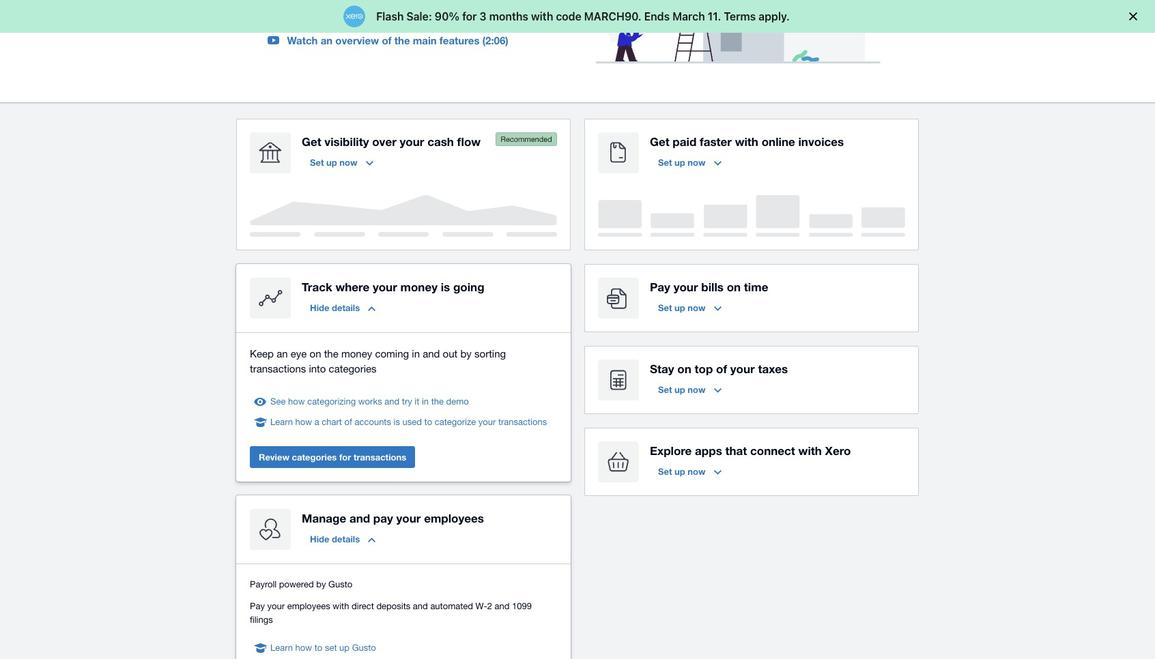 Task type: locate. For each thing, give the bounding box(es) containing it.
1 details from the top
[[332, 302, 360, 313]]

1 horizontal spatial an
[[321, 34, 333, 47]]

set up now button down top
[[650, 379, 730, 401]]

the up "into"
[[324, 348, 338, 360]]

pay up the filings
[[250, 601, 265, 611]]

0 horizontal spatial the
[[324, 348, 338, 360]]

details down manage
[[332, 534, 360, 545]]

and
[[423, 348, 440, 360], [385, 396, 400, 407], [349, 511, 370, 525], [413, 601, 428, 611], [495, 601, 510, 611]]

is
[[441, 280, 450, 294], [394, 417, 400, 427]]

cash
[[428, 134, 454, 149]]

with inside pay your employees with direct deposits and automated w-2 and 1099 filings
[[333, 601, 349, 611]]

in
[[412, 348, 420, 360], [422, 396, 429, 407]]

of right top
[[716, 362, 727, 376]]

flow
[[457, 134, 481, 149]]

get left paid
[[650, 134, 670, 149]]

0 vertical spatial an
[[321, 34, 333, 47]]

hide details down manage
[[310, 534, 360, 545]]

2 details from the top
[[332, 534, 360, 545]]

on
[[727, 280, 741, 294], [310, 348, 321, 360], [678, 362, 692, 376]]

1 vertical spatial by
[[316, 579, 326, 590]]

stay
[[650, 362, 674, 376]]

0 vertical spatial by
[[460, 348, 472, 360]]

0 horizontal spatial transactions
[[250, 363, 306, 375]]

0 vertical spatial details
[[332, 302, 360, 313]]

1 horizontal spatial pay
[[650, 280, 670, 294]]

the left the demo
[[431, 396, 444, 407]]

by right out
[[460, 348, 472, 360]]

categories inside button
[[292, 452, 337, 463]]

set up now button down pay your bills on time
[[650, 297, 730, 319]]

set for get
[[658, 157, 672, 168]]

(2:06)
[[482, 34, 508, 47]]

with right faster
[[735, 134, 759, 149]]

that
[[725, 444, 747, 458]]

over
[[372, 134, 397, 149]]

1 vertical spatial with
[[799, 444, 822, 458]]

1 vertical spatial in
[[422, 396, 429, 407]]

1 vertical spatial gusto
[[352, 643, 376, 653]]

up down paid
[[675, 157, 685, 168]]

1 hide from the top
[[310, 302, 329, 313]]

0 horizontal spatial to
[[315, 643, 322, 653]]

set for explore
[[658, 466, 672, 477]]

invoices preview bar graph image
[[598, 195, 905, 237]]

2 vertical spatial transactions
[[354, 452, 406, 463]]

1 horizontal spatial money
[[400, 280, 438, 294]]

transactions right categorize
[[498, 417, 547, 427]]

now down pay your bills on time
[[688, 302, 706, 313]]

on up "into"
[[310, 348, 321, 360]]

hide details button down where
[[302, 297, 384, 319]]

an right watch on the left of the page
[[321, 34, 333, 47]]

0 horizontal spatial get
[[302, 134, 321, 149]]

your right where
[[373, 280, 397, 294]]

set right bills icon
[[658, 302, 672, 313]]

hide details button
[[302, 297, 384, 319], [302, 528, 384, 550]]

by inside keep an eye on the money coming in and out by sorting transactions into categories
[[460, 348, 472, 360]]

taxes
[[758, 362, 788, 376]]

add-ons icon image
[[598, 441, 639, 482]]

0 horizontal spatial in
[[412, 348, 420, 360]]

0 horizontal spatial of
[[344, 417, 352, 427]]

pay your bills on time
[[650, 280, 768, 294]]

your left bills
[[674, 280, 698, 294]]

0 vertical spatial transactions
[[250, 363, 306, 375]]

set up now down explore
[[658, 466, 706, 477]]

get paid faster with online invoices
[[650, 134, 844, 149]]

the inside keep an eye on the money coming in and out by sorting transactions into categories
[[324, 348, 338, 360]]

0 vertical spatial to
[[424, 417, 432, 427]]

2 vertical spatial with
[[333, 601, 349, 611]]

1 vertical spatial categories
[[292, 452, 337, 463]]

pay
[[650, 280, 670, 294], [250, 601, 265, 611]]

1 vertical spatial an
[[277, 348, 288, 360]]

set up now down pay your bills on time
[[658, 302, 706, 313]]

1 vertical spatial hide
[[310, 534, 329, 545]]

up right set at the left of the page
[[339, 643, 350, 653]]

gusto right set at the left of the page
[[352, 643, 376, 653]]

transactions right for
[[354, 452, 406, 463]]

0 vertical spatial of
[[382, 34, 392, 47]]

0 horizontal spatial on
[[310, 348, 321, 360]]

1 vertical spatial to
[[315, 643, 322, 653]]

0 vertical spatial on
[[727, 280, 741, 294]]

money
[[400, 280, 438, 294], [341, 348, 372, 360]]

1 vertical spatial of
[[716, 362, 727, 376]]

set right banking icon
[[310, 157, 324, 168]]

learn for track where your money is going
[[270, 417, 293, 427]]

set up now button down explore
[[650, 461, 730, 482]]

is left "used"
[[394, 417, 400, 427]]

your up the filings
[[267, 601, 285, 611]]

payroll
[[250, 579, 277, 590]]

money inside keep an eye on the money coming in and out by sorting transactions into categories
[[341, 348, 372, 360]]

details down where
[[332, 302, 360, 313]]

used
[[403, 417, 422, 427]]

dialog
[[0, 0, 1155, 33]]

details
[[332, 302, 360, 313], [332, 534, 360, 545]]

learn for manage and pay your employees
[[270, 643, 293, 653]]

0 horizontal spatial employees
[[287, 601, 330, 611]]

the for money
[[324, 348, 338, 360]]

hide for manage
[[310, 534, 329, 545]]

hide details down where
[[310, 302, 360, 313]]

to left set at the left of the page
[[315, 643, 322, 653]]

0 horizontal spatial by
[[316, 579, 326, 590]]

2 horizontal spatial on
[[727, 280, 741, 294]]

set up now button for stay
[[650, 379, 730, 401]]

learn
[[270, 417, 293, 427], [270, 643, 293, 653]]

now for pay
[[688, 302, 706, 313]]

in right coming
[[412, 348, 420, 360]]

up for explore
[[675, 466, 685, 477]]

1 vertical spatial hide details
[[310, 534, 360, 545]]

up inside learn how to set up gusto link
[[339, 643, 350, 653]]

0 vertical spatial employees
[[424, 511, 484, 525]]

set
[[310, 157, 324, 168], [658, 157, 672, 168], [658, 302, 672, 313], [658, 384, 672, 395], [658, 466, 672, 477]]

to
[[424, 417, 432, 427], [315, 643, 322, 653]]

set right invoices icon on the right of page
[[658, 157, 672, 168]]

recommended icon image
[[496, 132, 557, 146]]

an inside keep an eye on the money coming in and out by sorting transactions into categories
[[277, 348, 288, 360]]

1 horizontal spatial of
[[382, 34, 392, 47]]

on right bills
[[727, 280, 741, 294]]

1 horizontal spatial transactions
[[354, 452, 406, 463]]

how
[[288, 396, 305, 407], [295, 417, 312, 427], [295, 643, 312, 653]]

0 horizontal spatial with
[[333, 601, 349, 611]]

1 vertical spatial the
[[324, 348, 338, 360]]

0 horizontal spatial pay
[[250, 601, 265, 611]]

of right "chart"
[[344, 417, 352, 427]]

1 vertical spatial hide details button
[[302, 528, 384, 550]]

get
[[302, 134, 321, 149], [650, 134, 670, 149]]

1 horizontal spatial with
[[735, 134, 759, 149]]

1 learn from the top
[[270, 417, 293, 427]]

details for and
[[332, 534, 360, 545]]

the left main
[[394, 34, 410, 47]]

how right see
[[288, 396, 305, 407]]

0 vertical spatial categories
[[329, 363, 377, 375]]

up
[[326, 157, 337, 168], [675, 157, 685, 168], [675, 302, 685, 313], [675, 384, 685, 395], [675, 466, 685, 477], [339, 643, 350, 653]]

with left xero
[[799, 444, 822, 458]]

2 horizontal spatial with
[[799, 444, 822, 458]]

now down top
[[688, 384, 706, 395]]

2 hide details from the top
[[310, 534, 360, 545]]

out
[[443, 348, 458, 360]]

1 vertical spatial how
[[295, 417, 312, 427]]

1 vertical spatial details
[[332, 534, 360, 545]]

money left coming
[[341, 348, 372, 360]]

1 hide details from the top
[[310, 302, 360, 313]]

manage and pay your employees
[[302, 511, 484, 525]]

automated
[[430, 601, 473, 611]]

hide details button for and
[[302, 528, 384, 550]]

2 get from the left
[[650, 134, 670, 149]]

an for keep
[[277, 348, 288, 360]]

2 vertical spatial how
[[295, 643, 312, 653]]

learn how to set up gusto link
[[270, 642, 376, 655]]

hide for track
[[310, 302, 329, 313]]

and right deposits
[[413, 601, 428, 611]]

0 horizontal spatial money
[[341, 348, 372, 360]]

categories right "into"
[[329, 363, 377, 375]]

1 vertical spatial pay
[[250, 601, 265, 611]]

up for get
[[675, 157, 685, 168]]

an left eye
[[277, 348, 288, 360]]

2 learn from the top
[[270, 643, 293, 653]]

how left set at the left of the page
[[295, 643, 312, 653]]

your
[[400, 134, 424, 149], [373, 280, 397, 294], [674, 280, 698, 294], [730, 362, 755, 376], [478, 417, 496, 427], [396, 511, 421, 525], [267, 601, 285, 611]]

2 vertical spatial on
[[678, 362, 692, 376]]

set up now button down paid
[[650, 151, 730, 173]]

0 vertical spatial with
[[735, 134, 759, 149]]

hide down manage
[[310, 534, 329, 545]]

by right powered
[[316, 579, 326, 590]]

set down stay
[[658, 384, 672, 395]]

on left top
[[678, 362, 692, 376]]

a
[[315, 417, 319, 427]]

and left out
[[423, 348, 440, 360]]

2 hide from the top
[[310, 534, 329, 545]]

1 horizontal spatial get
[[650, 134, 670, 149]]

categorizing
[[307, 396, 356, 407]]

of right overview
[[382, 34, 392, 47]]

up down pay your bills on time
[[675, 302, 685, 313]]

1 horizontal spatial in
[[422, 396, 429, 407]]

watch an overview of the main features (2:06)
[[287, 34, 508, 47]]

categories left for
[[292, 452, 337, 463]]

0 vertical spatial hide details button
[[302, 297, 384, 319]]

1 horizontal spatial is
[[441, 280, 450, 294]]

1 get from the left
[[302, 134, 321, 149]]

on for the
[[310, 348, 321, 360]]

set
[[325, 643, 337, 653]]

0 horizontal spatial is
[[394, 417, 400, 427]]

0 vertical spatial hide
[[310, 302, 329, 313]]

see
[[270, 396, 286, 407]]

with left direct
[[333, 601, 349, 611]]

hide
[[310, 302, 329, 313], [310, 534, 329, 545]]

learn down see
[[270, 417, 293, 427]]

0 vertical spatial in
[[412, 348, 420, 360]]

categories
[[329, 363, 377, 375], [292, 452, 337, 463]]

keep an eye on the money coming in and out by sorting transactions into categories
[[250, 348, 506, 375]]

0 vertical spatial hide details
[[310, 302, 360, 313]]

on inside keep an eye on the money coming in and out by sorting transactions into categories
[[310, 348, 321, 360]]

set up now button
[[302, 151, 381, 173], [650, 151, 730, 173], [650, 297, 730, 319], [650, 379, 730, 401], [650, 461, 730, 482]]

1 vertical spatial on
[[310, 348, 321, 360]]

transactions inside keep an eye on the money coming in and out by sorting transactions into categories
[[250, 363, 306, 375]]

pay right bills icon
[[650, 280, 670, 294]]

1 vertical spatial money
[[341, 348, 372, 360]]

pay inside pay your employees with direct deposits and automated w-2 and 1099 filings
[[250, 601, 265, 611]]

eye
[[291, 348, 307, 360]]

2 horizontal spatial the
[[431, 396, 444, 407]]

0 horizontal spatial an
[[277, 348, 288, 360]]

with for pay your employees with direct deposits and automated w-2 and 1099 filings
[[333, 601, 349, 611]]

by
[[460, 348, 472, 360], [316, 579, 326, 590]]

into
[[309, 363, 326, 375]]

set up now down stay
[[658, 384, 706, 395]]

and inside keep an eye on the money coming in and out by sorting transactions into categories
[[423, 348, 440, 360]]

1 vertical spatial employees
[[287, 601, 330, 611]]

1 horizontal spatial the
[[394, 34, 410, 47]]

banking preview line graph image
[[250, 195, 557, 237]]

1 horizontal spatial on
[[678, 362, 692, 376]]

2 horizontal spatial of
[[716, 362, 727, 376]]

hide details
[[310, 302, 360, 313], [310, 534, 360, 545]]

hide details button for where
[[302, 297, 384, 319]]

now down apps
[[688, 466, 706, 477]]

transactions down keep
[[250, 363, 306, 375]]

in for and
[[412, 348, 420, 360]]

learn down the filings
[[270, 643, 293, 653]]

1 horizontal spatial by
[[460, 348, 472, 360]]

on for time
[[727, 280, 741, 294]]

in inside keep an eye on the money coming in and out by sorting transactions into categories
[[412, 348, 420, 360]]

2 hide details button from the top
[[302, 528, 384, 550]]

for
[[339, 452, 351, 463]]

up for pay
[[675, 302, 685, 313]]

now for stay
[[688, 384, 706, 395]]

1 hide details button from the top
[[302, 297, 384, 319]]

an
[[321, 34, 333, 47], [277, 348, 288, 360]]

2 vertical spatial of
[[344, 417, 352, 427]]

online
[[762, 134, 795, 149]]

employees
[[424, 511, 484, 525], [287, 601, 330, 611]]

gusto up direct
[[328, 579, 352, 590]]

set up now for stay
[[658, 384, 706, 395]]

how left a
[[295, 417, 312, 427]]

hide down track
[[310, 302, 329, 313]]

up down explore
[[675, 466, 685, 477]]

0 vertical spatial gusto
[[328, 579, 352, 590]]

0 vertical spatial pay
[[650, 280, 670, 294]]

set up now down paid
[[658, 157, 706, 168]]

try
[[402, 396, 412, 407]]

money left going
[[400, 280, 438, 294]]

gusto
[[328, 579, 352, 590], [352, 643, 376, 653]]

up down "stay on top of your taxes"
[[675, 384, 685, 395]]

hide details for manage
[[310, 534, 360, 545]]

now down paid
[[688, 157, 706, 168]]

get left visibility
[[302, 134, 321, 149]]

invoices
[[798, 134, 844, 149]]

filings
[[250, 615, 273, 625]]

hide details button down manage
[[302, 528, 384, 550]]

2 horizontal spatial transactions
[[498, 417, 547, 427]]

0 vertical spatial learn
[[270, 417, 293, 427]]

2 vertical spatial the
[[431, 396, 444, 407]]

is left going
[[441, 280, 450, 294]]

connect
[[750, 444, 795, 458]]

1 vertical spatial learn
[[270, 643, 293, 653]]

in right it
[[422, 396, 429, 407]]

set up now
[[310, 157, 357, 168], [658, 157, 706, 168], [658, 302, 706, 313], [658, 384, 706, 395], [658, 466, 706, 477]]

to right "used"
[[424, 417, 432, 427]]

with
[[735, 134, 759, 149], [799, 444, 822, 458], [333, 601, 349, 611]]

0 vertical spatial the
[[394, 34, 410, 47]]

set down explore
[[658, 466, 672, 477]]

get for get paid faster with online invoices
[[650, 134, 670, 149]]

your left taxes at the bottom of the page
[[730, 362, 755, 376]]



Task type: vqa. For each thing, say whether or not it's contained in the screenshot.
Outstanding
no



Task type: describe. For each thing, give the bounding box(es) containing it.
watch an overview of the main features (2:06) button
[[287, 34, 508, 47]]

gusto inside heading
[[328, 579, 352, 590]]

employees icon image
[[250, 509, 291, 550]]

going
[[453, 280, 484, 294]]

invoices icon image
[[598, 132, 639, 173]]

payroll powered by gusto heading
[[250, 578, 557, 592]]

overview
[[335, 34, 379, 47]]

1 vertical spatial is
[[394, 417, 400, 427]]

set up now for get
[[658, 157, 706, 168]]

time
[[744, 280, 768, 294]]

chart
[[322, 417, 342, 427]]

top
[[695, 362, 713, 376]]

track where your money is going
[[302, 280, 484, 294]]

track
[[302, 280, 332, 294]]

bills icon image
[[598, 278, 639, 319]]

your right pay
[[396, 511, 421, 525]]

where
[[336, 280, 370, 294]]

w-
[[476, 601, 487, 611]]

pay your employees with direct deposits and automated w-2 and 1099 filings
[[250, 601, 532, 625]]

set up now button for pay
[[650, 297, 730, 319]]

now for explore
[[688, 466, 706, 477]]

and left try
[[385, 396, 400, 407]]

faster
[[700, 134, 732, 149]]

0 vertical spatial money
[[400, 280, 438, 294]]

pay
[[373, 511, 393, 525]]

of for your
[[716, 362, 727, 376]]

with for get paid faster with online invoices
[[735, 134, 759, 149]]

of for the
[[382, 34, 392, 47]]

learn how a chart of accounts is used to categorize your transactions link
[[270, 416, 547, 429]]

learn how to set up gusto
[[270, 643, 376, 653]]

demo
[[446, 396, 469, 407]]

up down visibility
[[326, 157, 337, 168]]

review categories for transactions
[[259, 452, 406, 463]]

set up now for explore
[[658, 466, 706, 477]]

1 horizontal spatial to
[[424, 417, 432, 427]]

2
[[487, 601, 492, 611]]

bills
[[701, 280, 724, 294]]

stay on top of your taxes
[[650, 362, 788, 376]]

get for get visibility over your cash flow
[[302, 134, 321, 149]]

main
[[413, 34, 437, 47]]

categorize
[[435, 417, 476, 427]]

categories inside keep an eye on the money coming in and out by sorting transactions into categories
[[329, 363, 377, 375]]

hide details for track
[[310, 302, 360, 313]]

watch
[[287, 34, 318, 47]]

set up now button for explore
[[650, 461, 730, 482]]

taxes icon image
[[598, 360, 639, 401]]

up for stay
[[675, 384, 685, 395]]

deposits
[[376, 601, 411, 611]]

of inside learn how a chart of accounts is used to categorize your transactions link
[[344, 417, 352, 427]]

powered
[[279, 579, 314, 590]]

details for where
[[332, 302, 360, 313]]

an for watch
[[321, 34, 333, 47]]

learn how a chart of accounts is used to categorize your transactions
[[270, 417, 547, 427]]

set up now for pay
[[658, 302, 706, 313]]

payroll powered by gusto
[[250, 579, 352, 590]]

banking icon image
[[250, 132, 291, 173]]

0 vertical spatial is
[[441, 280, 450, 294]]

set for pay
[[658, 302, 672, 313]]

apps
[[695, 444, 722, 458]]

review
[[259, 452, 290, 463]]

employees inside pay your employees with direct deposits and automated w-2 and 1099 filings
[[287, 601, 330, 611]]

see how categorizing works and try it in the demo
[[270, 396, 469, 407]]

0 vertical spatial how
[[288, 396, 305, 407]]

features
[[440, 34, 480, 47]]

by inside payroll powered by gusto heading
[[316, 579, 326, 590]]

1099
[[512, 601, 532, 611]]

see how categorizing works and try it in the demo link
[[270, 395, 469, 409]]

1 horizontal spatial employees
[[424, 511, 484, 525]]

set for stay
[[658, 384, 672, 395]]

set up now button for get
[[650, 151, 730, 173]]

explore apps that connect with xero
[[650, 444, 851, 458]]

explore
[[650, 444, 692, 458]]

accounts
[[355, 417, 391, 427]]

track money icon image
[[250, 278, 291, 319]]

xero
[[825, 444, 851, 458]]

your inside pay your employees with direct deposits and automated w-2 and 1099 filings
[[267, 601, 285, 611]]

the for main
[[394, 34, 410, 47]]

and left pay
[[349, 511, 370, 525]]

now down visibility
[[340, 157, 357, 168]]

now for get
[[688, 157, 706, 168]]

set up now button down visibility
[[302, 151, 381, 173]]

pay for pay your employees with direct deposits and automated w-2 and 1099 filings
[[250, 601, 265, 611]]

sorting
[[475, 348, 506, 360]]

how for manage and pay your employees
[[295, 643, 312, 653]]

paid
[[673, 134, 697, 149]]

direct
[[352, 601, 374, 611]]

works
[[358, 396, 382, 407]]

get visibility over your cash flow
[[302, 134, 481, 149]]

and right 2
[[495, 601, 510, 611]]

review categories for transactions button
[[250, 446, 415, 468]]

how for track where your money is going
[[295, 417, 312, 427]]

set up now down visibility
[[310, 157, 357, 168]]

your right over
[[400, 134, 424, 149]]

manage
[[302, 511, 346, 525]]

your right categorize
[[478, 417, 496, 427]]

transactions inside button
[[354, 452, 406, 463]]

in for the
[[422, 396, 429, 407]]

keep
[[250, 348, 274, 360]]

pay for pay your bills on time
[[650, 280, 670, 294]]

it
[[415, 396, 419, 407]]

1 vertical spatial transactions
[[498, 417, 547, 427]]

visibility
[[325, 134, 369, 149]]

coming
[[375, 348, 409, 360]]



